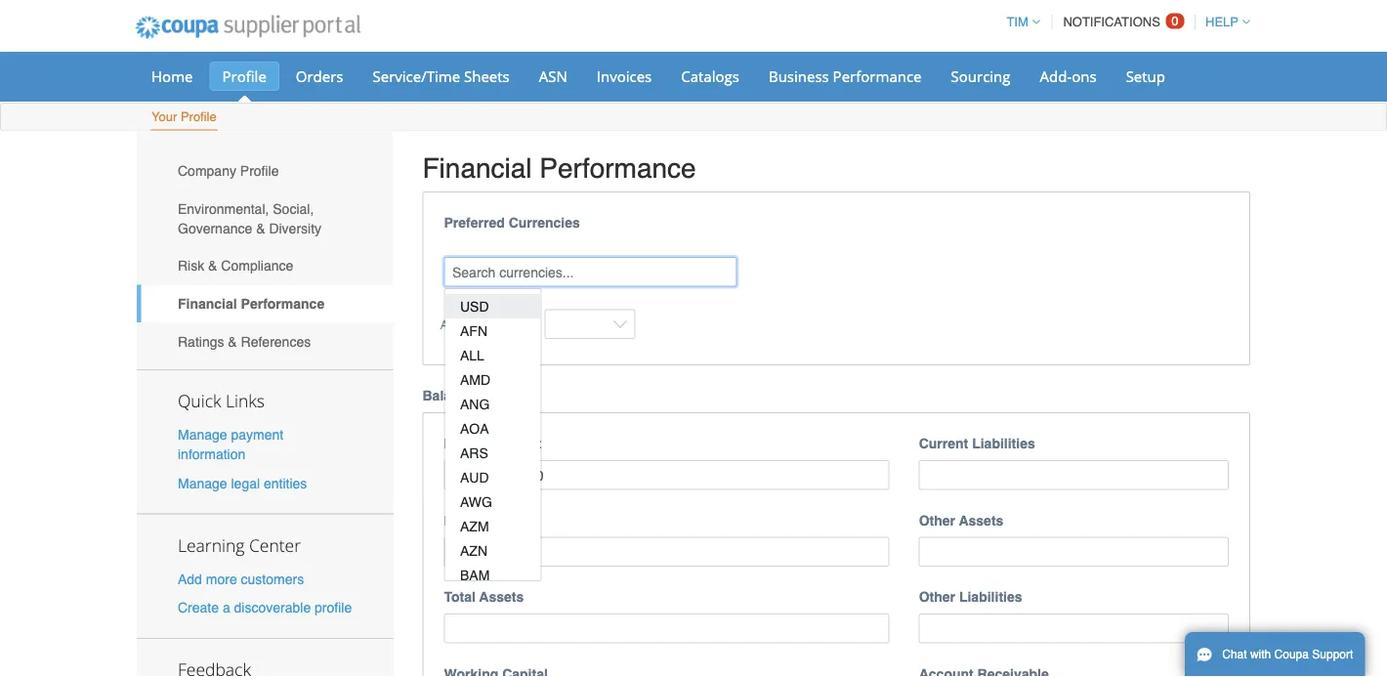 Task type: locate. For each thing, give the bounding box(es) containing it.
add-ons link
[[1028, 62, 1110, 91]]

1 horizontal spatial &
[[228, 334, 237, 349]]

1 vertical spatial other
[[919, 589, 956, 605]]

financial up preferred
[[423, 152, 532, 184]]

business performance
[[769, 66, 922, 86]]

afn
[[460, 323, 487, 338]]

financial performance down compliance
[[178, 296, 325, 312]]

1 vertical spatial profile
[[181, 109, 217, 124]]

a
[[223, 600, 230, 615]]

2 horizontal spatial performance
[[833, 66, 922, 86]]

sheets
[[464, 66, 510, 86]]

help
[[1206, 15, 1239, 29]]

0 horizontal spatial &
[[208, 258, 217, 274]]

home link
[[139, 62, 206, 91]]

performance right business
[[833, 66, 922, 86]]

all
[[441, 315, 455, 333]]

financial performance
[[423, 152, 696, 184], [178, 296, 325, 312]]

links
[[226, 390, 265, 413]]

manage inside manage payment information
[[178, 427, 227, 443]]

Total Assets text field
[[444, 614, 890, 644]]

0 vertical spatial liabilities
[[973, 436, 1036, 452]]

2 vertical spatial profile
[[240, 163, 279, 179]]

2 horizontal spatial &
[[256, 220, 265, 236]]

profile up environmental, social, governance & diversity link
[[240, 163, 279, 179]]

0 vertical spatial &
[[256, 220, 265, 236]]

0 vertical spatial performance
[[833, 66, 922, 86]]

chat
[[1223, 648, 1248, 662]]

0
[[1172, 14, 1179, 28]]

usd
[[460, 298, 489, 314]]

1 manage from the top
[[178, 427, 227, 443]]

asn
[[539, 66, 568, 86]]

1 vertical spatial assets
[[479, 589, 524, 605]]

assets down current liabilities
[[959, 513, 1004, 528]]

manage
[[178, 427, 227, 443], [178, 475, 227, 491]]

navigation containing notifications 0
[[998, 3, 1251, 41]]

other
[[919, 513, 956, 528], [919, 589, 956, 605]]

other down current
[[919, 513, 956, 528]]

2 manage from the top
[[178, 475, 227, 491]]

more
[[206, 571, 237, 587]]

manage up information
[[178, 427, 227, 443]]

add-
[[1040, 66, 1072, 86]]

learning
[[178, 534, 245, 557]]

0 vertical spatial financial
[[423, 152, 532, 184]]

azm
[[460, 518, 489, 534]]

ang
[[460, 396, 489, 412]]

financial performance up currencies
[[423, 152, 696, 184]]

in
[[514, 315, 525, 333]]

0 horizontal spatial financial performance
[[178, 296, 325, 312]]

business
[[769, 66, 829, 86]]

manage legal entities
[[178, 475, 307, 491]]

& right ratings
[[228, 334, 237, 349]]

1 horizontal spatial financial performance
[[423, 152, 696, 184]]

liabilities right current
[[973, 436, 1036, 452]]

2 vertical spatial performance
[[241, 296, 325, 312]]

1 vertical spatial performance
[[540, 152, 696, 184]]

value
[[482, 513, 518, 528]]

0 vertical spatial assets
[[959, 513, 1004, 528]]

1 other from the top
[[919, 513, 956, 528]]

navigation
[[998, 3, 1251, 41]]

manage for manage payment information
[[178, 427, 227, 443]]

financial performance inside financial performance link
[[178, 296, 325, 312]]

preferred currencies
[[444, 215, 580, 231]]

0 vertical spatial other
[[919, 513, 956, 528]]

performance
[[833, 66, 922, 86], [540, 152, 696, 184], [241, 296, 325, 312]]

add-ons
[[1040, 66, 1097, 86]]

0 horizontal spatial assets
[[479, 589, 524, 605]]

net
[[444, 436, 466, 452]]

performance up references
[[241, 296, 325, 312]]

customers
[[241, 571, 304, 587]]

profile for your profile
[[181, 109, 217, 124]]

usd afn all amd ang aoa ars aud awg azm azn bam
[[460, 298, 492, 583]]

entities
[[264, 475, 307, 491]]

1 horizontal spatial financial
[[423, 152, 532, 184]]

assets for total assets
[[479, 589, 524, 605]]

0 vertical spatial financial performance
[[423, 152, 696, 184]]

balance sheet
[[423, 388, 516, 404]]

assets
[[959, 513, 1004, 528], [479, 589, 524, 605]]

help link
[[1197, 15, 1251, 29]]

social,
[[273, 201, 314, 216]]

azn
[[460, 543, 487, 558]]

center
[[249, 534, 301, 557]]

notifications
[[1064, 15, 1161, 29]]

your
[[151, 109, 177, 124]]

loss/profit
[[470, 436, 541, 452]]

1 vertical spatial &
[[208, 258, 217, 274]]

profile down the coupa supplier portal image
[[222, 66, 267, 86]]

company
[[178, 163, 236, 179]]

& inside 'environmental, social, governance & diversity'
[[256, 220, 265, 236]]

performance up currencies
[[540, 152, 696, 184]]

liabilities
[[973, 436, 1036, 452], [960, 589, 1023, 605]]

environmental, social, governance & diversity link
[[137, 190, 393, 247]]

governance
[[178, 220, 252, 236]]

financial up ratings
[[178, 296, 237, 312]]

& left diversity
[[256, 220, 265, 236]]

manage down information
[[178, 475, 227, 491]]

Net Loss/Profit text field
[[444, 460, 890, 490]]

profile right your
[[181, 109, 217, 124]]

other down other assets
[[919, 589, 956, 605]]

ars
[[460, 445, 488, 461]]

current liabilities
[[919, 436, 1036, 452]]

catalogs
[[681, 66, 740, 86]]

0 vertical spatial manage
[[178, 427, 227, 443]]

balance
[[423, 388, 475, 404]]

& right risk
[[208, 258, 217, 274]]

risk
[[178, 258, 204, 274]]

list box
[[444, 288, 542, 587]]

setup link
[[1114, 62, 1179, 91]]

& for compliance
[[208, 258, 217, 274]]

2 vertical spatial &
[[228, 334, 237, 349]]

ratings
[[178, 334, 224, 349]]

profile
[[315, 600, 352, 615]]

risk & compliance link
[[137, 247, 393, 285]]

ratings & references link
[[137, 323, 393, 360]]

1 vertical spatial liabilities
[[960, 589, 1023, 605]]

liabilities for current liabilities
[[973, 436, 1036, 452]]

performance for financial performance link
[[241, 296, 325, 312]]

invoices
[[597, 66, 652, 86]]

1 horizontal spatial assets
[[959, 513, 1004, 528]]

0 vertical spatial profile
[[222, 66, 267, 86]]

create a discoverable profile
[[178, 600, 352, 615]]

1 vertical spatial financial performance
[[178, 296, 325, 312]]

asn link
[[526, 62, 580, 91]]

liabilities down other assets
[[960, 589, 1023, 605]]

1 vertical spatial financial
[[178, 296, 237, 312]]

other assets
[[919, 513, 1004, 528]]

create a discoverable profile link
[[178, 600, 352, 615]]

service/time sheets
[[373, 66, 510, 86]]

assets down bam
[[479, 589, 524, 605]]

1 vertical spatial manage
[[178, 475, 227, 491]]

0 horizontal spatial performance
[[241, 296, 325, 312]]

add
[[178, 571, 202, 587]]

Search currencies... field
[[444, 257, 737, 287]]

sheet
[[479, 388, 516, 404]]

add more customers link
[[178, 571, 304, 587]]

total assets
[[444, 589, 524, 605]]

service/time
[[373, 66, 460, 86]]

2 other from the top
[[919, 589, 956, 605]]

assets for other assets
[[959, 513, 1004, 528]]



Task type: describe. For each thing, give the bounding box(es) containing it.
invoices link
[[584, 62, 665, 91]]

list box containing usd
[[444, 288, 542, 587]]

discoverable
[[234, 600, 311, 615]]

sourcing link
[[939, 62, 1024, 91]]

Other Assets text field
[[919, 537, 1229, 567]]

liabilities for other liabilities
[[960, 589, 1023, 605]]

risk & compliance
[[178, 258, 293, 274]]

tim link
[[998, 15, 1041, 29]]

home
[[151, 66, 193, 86]]

company profile link
[[137, 152, 393, 190]]

& for references
[[228, 334, 237, 349]]

learning center
[[178, 534, 301, 557]]

references
[[241, 334, 311, 349]]

diversity
[[269, 220, 322, 236]]

performance for business performance link
[[833, 66, 922, 86]]

bam
[[460, 567, 489, 583]]

all
[[460, 347, 484, 363]]

preferred
[[444, 215, 505, 231]]

quick
[[178, 390, 221, 413]]

create
[[178, 600, 219, 615]]

business performance link
[[756, 62, 935, 91]]

orders link
[[283, 62, 356, 91]]

notifications 0
[[1064, 14, 1179, 29]]

quick links
[[178, 390, 265, 413]]

chat with coupa support button
[[1185, 632, 1366, 677]]

service/time sheets link
[[360, 62, 523, 91]]

setup
[[1126, 66, 1166, 86]]

aud
[[460, 469, 489, 485]]

ratings & references
[[178, 334, 311, 349]]

information
[[178, 447, 246, 462]]

book value
[[444, 513, 518, 528]]

currencies
[[509, 215, 580, 231]]

environmental, social, governance & diversity
[[178, 201, 322, 236]]

Other Liabilities text field
[[919, 614, 1229, 644]]

coupa
[[1275, 648, 1310, 662]]

manage payment information link
[[178, 427, 284, 462]]

other for other liabilities
[[919, 589, 956, 605]]

environmental,
[[178, 201, 269, 216]]

amounts
[[458, 315, 511, 333]]

ons
[[1072, 66, 1097, 86]]

manage legal entities link
[[178, 475, 307, 491]]

awg
[[460, 494, 492, 510]]

tim
[[1007, 15, 1029, 29]]

coupa supplier portal image
[[122, 3, 374, 52]]

support
[[1313, 648, 1354, 662]]

net loss/profit
[[444, 436, 541, 452]]

other for other assets
[[919, 513, 956, 528]]

compliance
[[221, 258, 293, 274]]

manage payment information
[[178, 427, 284, 462]]

your profile
[[151, 109, 217, 124]]

total
[[444, 589, 476, 605]]

0 horizontal spatial financial
[[178, 296, 237, 312]]

with
[[1251, 648, 1272, 662]]

all amounts in
[[441, 315, 525, 333]]

aoa
[[460, 421, 489, 436]]

chat with coupa support
[[1223, 648, 1354, 662]]

company profile
[[178, 163, 279, 179]]

add more customers
[[178, 571, 304, 587]]

profile for company profile
[[240, 163, 279, 179]]

1 horizontal spatial performance
[[540, 152, 696, 184]]

your profile link
[[151, 105, 218, 130]]

current
[[919, 436, 969, 452]]

catalogs link
[[669, 62, 752, 91]]

payment
[[231, 427, 284, 443]]

legal
[[231, 475, 260, 491]]

book
[[444, 513, 478, 528]]

manage for manage legal entities
[[178, 475, 227, 491]]

Book Value text field
[[444, 537, 890, 567]]

amd
[[460, 372, 490, 387]]

other liabilities
[[919, 589, 1023, 605]]

Current Liabilities text field
[[919, 460, 1229, 490]]



Task type: vqa. For each thing, say whether or not it's contained in the screenshot.
Requests to the middle
no



